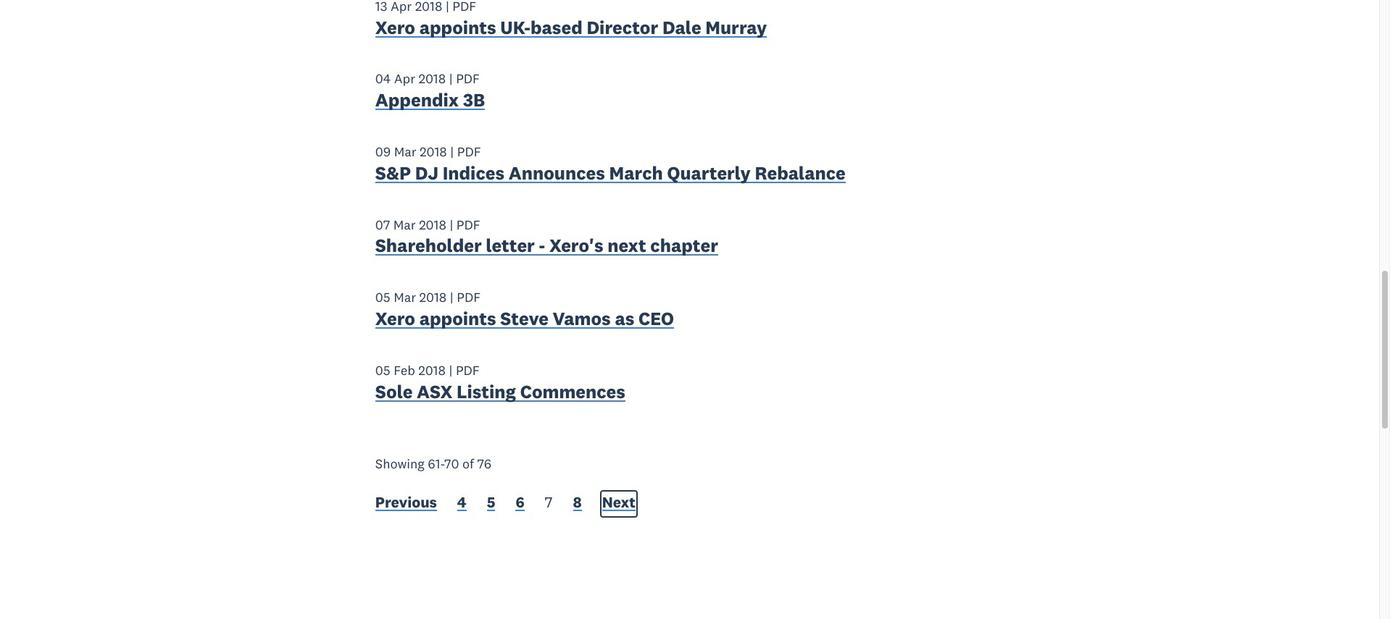 Task type: describe. For each thing, give the bounding box(es) containing it.
| for dj
[[450, 144, 454, 160]]

mar for s&p
[[394, 144, 416, 160]]

05 feb 2018 | pdf sole asx listing commences
[[375, 362, 625, 404]]

5 button
[[487, 493, 495, 516]]

76
[[477, 456, 491, 472]]

2018 for 3b
[[419, 71, 446, 87]]

04
[[375, 71, 391, 87]]

next
[[602, 493, 636, 513]]

showing
[[375, 456, 425, 472]]

appoints inside 05 mar 2018 | pdf xero appoints steve vamos as ceo
[[419, 307, 496, 331]]

commences
[[520, 380, 625, 404]]

shareholder
[[375, 234, 482, 258]]

sole asx listing commences link
[[375, 380, 625, 407]]

3b
[[463, 89, 485, 112]]

70
[[444, 456, 459, 472]]

letter
[[486, 234, 535, 258]]

director
[[587, 16, 658, 39]]

2018 for asx
[[418, 362, 446, 379]]

s&p
[[375, 162, 411, 185]]

pdf for asx
[[456, 362, 480, 379]]

pdf for appoints
[[457, 289, 481, 306]]

previous
[[375, 493, 437, 513]]

2018 for dj
[[420, 144, 447, 160]]

05 mar 2018 | pdf xero appoints steve vamos as ceo
[[375, 289, 674, 331]]

05 for xero appoints steve vamos as ceo
[[375, 289, 390, 306]]

xero appoints uk-based director dale murray link
[[375, 16, 767, 42]]

uk-
[[500, 16, 531, 39]]

dale
[[662, 16, 701, 39]]

next button
[[602, 493, 636, 516]]

| for appoints
[[450, 289, 453, 306]]

04 apr 2018 | pdf appendix 3b
[[375, 71, 485, 112]]

rebalance
[[755, 162, 846, 185]]

05 for sole asx listing commences
[[375, 362, 390, 379]]

based
[[531, 16, 583, 39]]

61
[[428, 456, 440, 472]]

apr
[[394, 71, 415, 87]]

6 button
[[516, 493, 524, 516]]

mar for xero
[[394, 289, 416, 306]]

07 mar 2018 | pdf shareholder letter - xero's next chapter
[[375, 217, 718, 258]]

indices
[[443, 162, 505, 185]]

appendix 3b link
[[375, 89, 485, 115]]

07
[[375, 217, 390, 233]]

7
[[545, 493, 553, 513]]



Task type: vqa. For each thing, say whether or not it's contained in the screenshot.
Xero's at the left top
no



Task type: locate. For each thing, give the bounding box(es) containing it.
1 05 from the top
[[375, 289, 390, 306]]

pdf inside 09 mar 2018 | pdf s&p dj indices announces march quarterly rebalance
[[457, 144, 481, 160]]

s&p dj indices announces march quarterly rebalance link
[[375, 162, 846, 188]]

2018 up appendix 3b link
[[419, 71, 446, 87]]

vamos
[[553, 307, 611, 331]]

| up indices
[[450, 144, 454, 160]]

appoints
[[419, 16, 496, 39], [419, 307, 496, 331]]

2 vertical spatial mar
[[394, 289, 416, 306]]

1 vertical spatial xero
[[375, 307, 415, 331]]

05 down shareholder
[[375, 289, 390, 306]]

5
[[487, 493, 495, 513]]

0 vertical spatial appoints
[[419, 16, 496, 39]]

| for letter
[[450, 217, 453, 233]]

09 mar 2018 | pdf s&p dj indices announces march quarterly rebalance
[[375, 144, 846, 185]]

pdf up shareholder
[[456, 217, 480, 233]]

2018 inside 05 feb 2018 | pdf sole asx listing commences
[[418, 362, 446, 379]]

1 xero from the top
[[375, 16, 415, 39]]

mar right 07
[[393, 217, 416, 233]]

- inside 07 mar 2018 | pdf shareholder letter - xero's next chapter
[[539, 234, 545, 258]]

xero appoints steve vamos as ceo link
[[375, 307, 674, 334]]

6
[[516, 493, 524, 513]]

dj
[[415, 162, 438, 185]]

2018 inside 09 mar 2018 | pdf s&p dj indices announces march quarterly rebalance
[[420, 144, 447, 160]]

05 inside 05 mar 2018 | pdf xero appoints steve vamos as ceo
[[375, 289, 390, 306]]

pdf inside 07 mar 2018 | pdf shareholder letter - xero's next chapter
[[456, 217, 480, 233]]

| down shareholder
[[450, 289, 453, 306]]

xero
[[375, 16, 415, 39], [375, 307, 415, 331]]

| inside 05 mar 2018 | pdf xero appoints steve vamos as ceo
[[450, 289, 453, 306]]

2018 inside 07 mar 2018 | pdf shareholder letter - xero's next chapter
[[419, 217, 446, 233]]

2018 inside 04 apr 2018 | pdf appendix 3b
[[419, 71, 446, 87]]

|
[[449, 71, 453, 87], [450, 144, 454, 160], [450, 217, 453, 233], [450, 289, 453, 306], [449, 362, 453, 379]]

appoints left steve
[[419, 307, 496, 331]]

2018 inside 05 mar 2018 | pdf xero appoints steve vamos as ceo
[[419, 289, 447, 306]]

| up shareholder
[[450, 217, 453, 233]]

ceo
[[639, 307, 674, 331]]

2018 for letter
[[419, 217, 446, 233]]

1 vertical spatial mar
[[393, 217, 416, 233]]

- left the "of"
[[440, 456, 444, 472]]

pdf for letter
[[456, 217, 480, 233]]

1 appoints from the top
[[419, 16, 496, 39]]

1 horizontal spatial -
[[539, 234, 545, 258]]

appoints inside xero appoints uk-based director dale murray link
[[419, 16, 496, 39]]

xero appoints uk-based director dale murray
[[375, 16, 767, 39]]

pdf inside 04 apr 2018 | pdf appendix 3b
[[456, 71, 480, 87]]

2018 up asx
[[418, 362, 446, 379]]

murray
[[705, 16, 767, 39]]

pdf for 3b
[[456, 71, 480, 87]]

- right letter
[[539, 234, 545, 258]]

2018
[[419, 71, 446, 87], [420, 144, 447, 160], [419, 217, 446, 233], [419, 289, 447, 306], [418, 362, 446, 379]]

pdf for dj
[[457, 144, 481, 160]]

2018 down shareholder
[[419, 289, 447, 306]]

8
[[573, 493, 582, 513]]

mar for shareholder
[[393, 217, 416, 233]]

march
[[609, 162, 663, 185]]

announces
[[509, 162, 605, 185]]

| for 3b
[[449, 71, 453, 87]]

-
[[539, 234, 545, 258], [440, 456, 444, 472]]

1 vertical spatial -
[[440, 456, 444, 472]]

2 05 from the top
[[375, 362, 390, 379]]

pdf up the 3b in the top left of the page
[[456, 71, 480, 87]]

previous button
[[375, 493, 437, 516]]

8 button
[[573, 493, 582, 516]]

shareholder letter - xero's next chapter link
[[375, 234, 718, 261]]

2 xero from the top
[[375, 307, 415, 331]]

pdf up listing
[[456, 362, 480, 379]]

pdf up xero appoints steve vamos as ceo link
[[457, 289, 481, 306]]

sole
[[375, 380, 413, 404]]

mar inside 07 mar 2018 | pdf shareholder letter - xero's next chapter
[[393, 217, 416, 233]]

| inside 09 mar 2018 | pdf s&p dj indices announces march quarterly rebalance
[[450, 144, 454, 160]]

xero up apr
[[375, 16, 415, 39]]

quarterly
[[667, 162, 751, 185]]

0 vertical spatial mar
[[394, 144, 416, 160]]

as
[[615, 307, 634, 331]]

1 vertical spatial 05
[[375, 362, 390, 379]]

pdf up indices
[[457, 144, 481, 160]]

2 appoints from the top
[[419, 307, 496, 331]]

| up asx
[[449, 362, 453, 379]]

| inside 05 feb 2018 | pdf sole asx listing commences
[[449, 362, 453, 379]]

mar down shareholder
[[394, 289, 416, 306]]

05 left feb
[[375, 362, 390, 379]]

2018 for appoints
[[419, 289, 447, 306]]

| up appendix 3b link
[[449, 71, 453, 87]]

| inside 04 apr 2018 | pdf appendix 3b
[[449, 71, 453, 87]]

feb
[[394, 362, 415, 379]]

2018 up "dj"
[[420, 144, 447, 160]]

asx
[[417, 380, 453, 404]]

appendix
[[375, 89, 459, 112]]

chapter
[[650, 234, 718, 258]]

showing 61 - 70 of 76
[[375, 456, 491, 472]]

steve
[[500, 307, 549, 331]]

0 vertical spatial xero
[[375, 16, 415, 39]]

2018 up shareholder
[[419, 217, 446, 233]]

listing
[[457, 380, 516, 404]]

pdf
[[456, 71, 480, 87], [457, 144, 481, 160], [456, 217, 480, 233], [457, 289, 481, 306], [456, 362, 480, 379]]

xero's
[[549, 234, 603, 258]]

xero inside 05 mar 2018 | pdf xero appoints steve vamos as ceo
[[375, 307, 415, 331]]

mar right 09
[[394, 144, 416, 160]]

of
[[462, 456, 474, 472]]

mar inside 05 mar 2018 | pdf xero appoints steve vamos as ceo
[[394, 289, 416, 306]]

09
[[375, 144, 391, 160]]

mar
[[394, 144, 416, 160], [393, 217, 416, 233], [394, 289, 416, 306]]

xero up feb
[[375, 307, 415, 331]]

05 inside 05 feb 2018 | pdf sole asx listing commences
[[375, 362, 390, 379]]

pdf inside 05 mar 2018 | pdf xero appoints steve vamos as ceo
[[457, 289, 481, 306]]

0 horizontal spatial -
[[440, 456, 444, 472]]

7 button
[[545, 493, 553, 516]]

mar inside 09 mar 2018 | pdf s&p dj indices announces march quarterly rebalance
[[394, 144, 416, 160]]

pdf inside 05 feb 2018 | pdf sole asx listing commences
[[456, 362, 480, 379]]

next
[[608, 234, 646, 258]]

05
[[375, 289, 390, 306], [375, 362, 390, 379]]

| for asx
[[449, 362, 453, 379]]

0 vertical spatial 05
[[375, 289, 390, 306]]

4
[[457, 493, 467, 513]]

4 button
[[457, 493, 467, 516]]

1 vertical spatial appoints
[[419, 307, 496, 331]]

0 vertical spatial -
[[539, 234, 545, 258]]

| inside 07 mar 2018 | pdf shareholder letter - xero's next chapter
[[450, 217, 453, 233]]

appoints left uk-
[[419, 16, 496, 39]]



